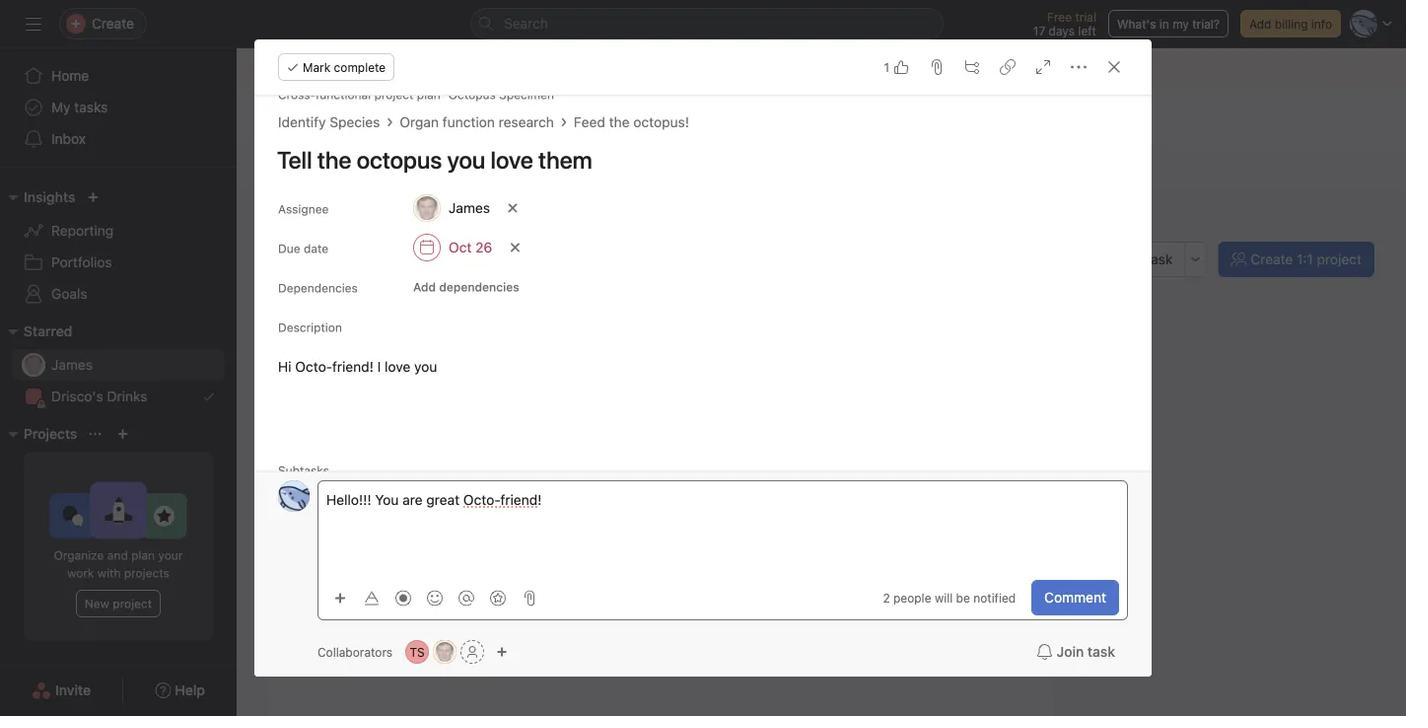 Task type: locate. For each thing, give the bounding box(es) containing it.
appreciations image
[[490, 590, 506, 606]]

1 vertical spatial drisco's drinks link
[[859, 473, 951, 493]]

project inside "button"
[[113, 597, 152, 611]]

plan up 'projects'
[[131, 548, 155, 562]]

insights
[[24, 189, 75, 205]]

oct left 17, on the bottom of page
[[847, 591, 867, 605]]

are
[[403, 492, 423, 508]]

0 vertical spatial octo-
[[295, 359, 332, 375]]

0 vertical spatial drisco's
[[727, 196, 786, 215]]

ja down starred dropdown button
[[27, 358, 40, 372]]

plan inside tell the octopus you love them dialog
[[417, 88, 441, 102]]

drisco's drinks inside starred element
[[51, 388, 147, 404]]

2 horizontal spatial drisco's
[[866, 476, 912, 490]]

1 vertical spatial the
[[444, 513, 464, 529]]

hide sidebar image
[[26, 16, 41, 32]]

2 vertical spatial drinks
[[915, 476, 951, 490]]

marketing down the flavors
[[468, 513, 532, 529]]

1 horizontal spatial –
[[978, 476, 985, 490]]

ja right ts 'button'
[[438, 645, 451, 659]]

flavors
[[486, 475, 529, 491]]

inbox link
[[12, 123, 225, 155]]

0 vertical spatial marketing
[[839, 196, 911, 215]]

invite
[[55, 682, 91, 698]]

26 right 24
[[988, 476, 1003, 490]]

task
[[1146, 251, 1173, 267], [1088, 644, 1116, 660]]

function
[[443, 114, 495, 130]]

0 vertical spatial ja button
[[1007, 471, 1030, 495]]

task right assign
[[1146, 251, 1173, 267]]

add for add dependencies
[[413, 280, 436, 294]]

oct 17, 2024 – oct 31, 2024
[[847, 591, 1003, 605]]

be
[[956, 591, 970, 605]]

assigned
[[333, 371, 393, 388]]

26
[[476, 239, 492, 255], [988, 476, 1003, 490]]

record a video image
[[396, 590, 411, 606]]

tasks
[[293, 335, 343, 359]]

due
[[278, 242, 300, 255]]

my
[[51, 99, 71, 115]]

2024 right 17, on the bottom of page
[[888, 591, 917, 605]]

can
[[599, 196, 627, 215]]

office.
[[377, 60, 417, 76]]

0 horizontal spatial with
[[97, 566, 121, 580]]

1 horizontal spatial drisco's drinks
[[866, 476, 951, 490]]

you
[[375, 492, 399, 508]]

portfolios link
[[12, 247, 225, 278]]

ja button for loungin' laguna lemon lime
[[1007, 586, 1030, 610]]

dependencies
[[439, 280, 519, 294]]

add
[[1250, 17, 1272, 31], [413, 280, 436, 294]]

drisco's drinks link inside starred element
[[12, 381, 225, 412]]

local
[[537, 225, 567, 242]]

0 horizontal spatial drisco's drinks link
[[12, 381, 225, 412]]

– right 24
[[978, 476, 985, 490]]

at mention image
[[459, 590, 474, 606]]

1 horizontal spatial plan
[[417, 88, 441, 102]]

drinks inside starred element
[[107, 388, 147, 404]]

ja right the oct 24 – 26
[[1012, 476, 1025, 490]]

drisco's left 24
[[866, 476, 912, 490]]

ja button right ts 'button'
[[433, 640, 457, 664]]

project right 1:1 at top right
[[1317, 251, 1362, 267]]

12:45pm
[[477, 225, 533, 242]]

home link
[[12, 60, 225, 92]]

0 vertical spatial 26
[[476, 239, 492, 255]]

0 vertical spatial drisco's drinks link
[[12, 381, 225, 412]]

hi
[[278, 359, 292, 375]]

ja up the date
[[320, 166, 375, 231]]

1 vertical spatial friend!
[[501, 492, 542, 508]]

james up 'oct 26'
[[449, 200, 490, 216]]

0 horizontal spatial the
[[444, 513, 464, 529]]

emoji image
[[427, 590, 443, 606]]

1 vertical spatial drisco's drinks
[[866, 476, 951, 490]]

due date
[[278, 242, 329, 255]]

0 horizontal spatial task
[[1088, 644, 1116, 660]]

2 vertical spatial project
[[113, 597, 152, 611]]

clear due date image
[[509, 242, 521, 253]]

description
[[278, 321, 342, 334]]

octo- right hi
[[295, 359, 332, 375]]

marketing
[[839, 196, 911, 215], [468, 513, 532, 529]]

with down hello!!! you are great octo-friend!
[[413, 513, 440, 529]]

what's in my trial? button
[[1109, 10, 1229, 37]]

feed
[[574, 114, 605, 130]]

1 horizontal spatial with
[[413, 513, 440, 529]]

task for join task
[[1088, 644, 1116, 660]]

lemon
[[425, 590, 468, 606]]

the down great
[[444, 513, 464, 529]]

free
[[1047, 10, 1072, 24]]

1 horizontal spatial the
[[609, 114, 630, 130]]

ts button
[[405, 640, 429, 664]]

1 horizontal spatial project
[[374, 88, 414, 102]]

oct inside dropdown button
[[449, 239, 472, 255]]

project
[[374, 88, 414, 102], [1317, 251, 1362, 267], [113, 597, 152, 611]]

1 horizontal spatial friend!
[[501, 492, 542, 508]]

– left "will"
[[920, 591, 927, 605]]

1 horizontal spatial octo-
[[463, 492, 501, 508]]

project inside main content
[[374, 88, 414, 102]]

mark
[[303, 60, 331, 74]]

2 vertical spatial ja button
[[433, 640, 457, 664]]

ja button for collaborators
[[433, 640, 457, 664]]

0 horizontal spatial drisco's
[[51, 388, 103, 404]]

department
[[915, 196, 1000, 215]]

0 horizontal spatial project
[[113, 597, 152, 611]]

ja
[[320, 166, 375, 231], [27, 358, 40, 372], [1012, 476, 1025, 490], [1012, 591, 1025, 605], [438, 645, 451, 659]]

0 horizontal spatial drinks
[[107, 388, 147, 404]]

0 vertical spatial plan
[[417, 88, 441, 102]]

plan up organ
[[417, 88, 441, 102]]

feed the octopus! link
[[574, 111, 689, 133]]

octo- down cola
[[463, 492, 501, 508]]

assigned by you
[[333, 371, 440, 388]]

project for functional
[[374, 88, 414, 102]]

james button
[[404, 190, 499, 226]]

1 vertical spatial ja button
[[1007, 586, 1030, 610]]

1 horizontal spatial drisco's
[[727, 196, 786, 215]]

the right feed
[[609, 114, 630, 130]]

remove assignee image
[[507, 202, 519, 214]]

mark complete button
[[278, 53, 395, 81]]

1:1
[[1297, 251, 1314, 267]]

0 horizontal spatial marketing
[[468, 513, 532, 529]]

completed image
[[289, 471, 313, 495]]

drisco's drinks up projects
[[51, 388, 147, 404]]

26 left clear due date image
[[476, 239, 492, 255]]

full screen image
[[1036, 59, 1051, 75]]

main content
[[256, 35, 1128, 698]]

0 vertical spatial the
[[609, 114, 630, 130]]

create
[[1251, 251, 1293, 267]]

Task Name text field
[[264, 137, 1128, 182]]

0 horizontal spatial –
[[920, 591, 927, 605]]

free trial 17 days left
[[1033, 10, 1097, 37]]

starred element
[[0, 314, 237, 416]]

add left billing
[[1250, 17, 1272, 31]]

2 horizontal spatial project
[[1317, 251, 1362, 267]]

drisco's drinks link
[[12, 381, 225, 412], [859, 473, 951, 493]]

oct down james dropdown button
[[449, 239, 472, 255]]

1 horizontal spatial drinks
[[790, 196, 835, 215]]

0 horizontal spatial plan
[[131, 548, 155, 562]]

marketing left department
[[839, 196, 911, 215]]

drisco's drinks link up projects
[[12, 381, 225, 412]]

0 horizontal spatial friend!
[[332, 359, 374, 375]]

add inside tell the octopus you love them dialog
[[413, 280, 436, 294]]

you inside main content
[[414, 359, 437, 375]]

is
[[321, 60, 332, 76]]

with down and
[[97, 566, 121, 580]]

ja button right be
[[1007, 586, 1030, 610]]

octo- inside main content
[[295, 359, 332, 375]]

0 horizontal spatial octo-
[[295, 359, 332, 375]]

councilor
[[631, 196, 699, 215]]

ra
[[286, 489, 302, 503]]

1 vertical spatial add
[[413, 280, 436, 294]]

2024
[[888, 591, 917, 605], [974, 591, 1003, 605]]

trial?
[[1193, 17, 1220, 31]]

24
[[960, 476, 975, 490]]

add subtask image
[[965, 59, 980, 75]]

1 horizontal spatial 2024
[[974, 591, 1003, 605]]

new project button
[[76, 590, 161, 617]]

mark complete
[[303, 60, 386, 74]]

1 horizontal spatial task
[[1146, 251, 1173, 267]]

james inside starred element
[[51, 357, 93, 373]]

friend!
[[332, 359, 374, 375], [501, 492, 542, 508]]

friend! left i
[[332, 359, 374, 375]]

with
[[413, 513, 440, 529], [97, 566, 121, 580]]

cola
[[454, 475, 482, 491]]

beverage
[[458, 196, 525, 215]]

0 vertical spatial –
[[978, 476, 985, 490]]

projects element
[[0, 416, 237, 653]]

create 1:1 project
[[1251, 251, 1362, 267]]

search list box
[[470, 8, 944, 39]]

toolbar
[[326, 583, 543, 612]]

my
[[1173, 17, 1189, 31]]

oct for oct 26
[[449, 239, 472, 255]]

1 vertical spatial drinks
[[107, 388, 147, 404]]

drisco's drinks link left 24
[[859, 473, 951, 493]]

project down office.
[[374, 88, 414, 102]]

1 vertical spatial drisco's
[[51, 388, 103, 404]]

my tasks
[[51, 99, 108, 115]]

1 horizontal spatial add
[[1250, 17, 1272, 31]]

will
[[935, 591, 953, 605]]

0 horizontal spatial drisco's drinks
[[51, 388, 147, 404]]

1 vertical spatial project
[[1317, 251, 1362, 267]]

love
[[385, 359, 411, 375]]

drisco's drinks left 24
[[866, 476, 951, 490]]

1 vertical spatial with
[[97, 566, 121, 580]]

ja button right the oct 24 – 26
[[1007, 471, 1030, 495]]

0 vertical spatial task
[[1146, 251, 1173, 267]]

add billing info
[[1250, 17, 1332, 31]]

drisco's up projects
[[51, 388, 103, 404]]

2024 right be
[[974, 591, 1003, 605]]

friend! down the flavors
[[501, 492, 542, 508]]

james down starred
[[51, 357, 93, 373]]

oct for oct 17, 2024 – oct 31, 2024
[[847, 591, 867, 605]]

phase
[[317, 552, 355, 568]]

with inside organize and plan your work with projects
[[97, 566, 121, 580]]

task right join
[[1088, 644, 1116, 660]]

project down 'projects'
[[113, 597, 152, 611]]

you
[[414, 359, 437, 375], [416, 371, 440, 388]]

tasks tabs tab list
[[269, 369, 1054, 401]]

california
[[390, 475, 450, 491]]

my tasks link
[[12, 92, 225, 123]]

copy task link image
[[1000, 59, 1016, 75]]

add for add billing info
[[1250, 17, 1272, 31]]

1 horizontal spatial drisco's drinks link
[[859, 473, 951, 493]]

0 vertical spatial drisco's drinks
[[51, 388, 147, 404]]

oct left 24
[[936, 476, 957, 490]]

0 vertical spatial add
[[1250, 17, 1272, 31]]

drinks
[[790, 196, 835, 215], [107, 388, 147, 404], [915, 476, 951, 490]]

1 vertical spatial plan
[[131, 548, 155, 562]]

drisco's right for
[[727, 196, 786, 215]]

0 vertical spatial project
[[374, 88, 414, 102]]

brainstorm
[[317, 475, 386, 491]]

0 horizontal spatial 2024
[[888, 591, 917, 605]]

0 horizontal spatial 26
[[476, 239, 492, 255]]

1 vertical spatial task
[[1088, 644, 1116, 660]]

1 vertical spatial octo-
[[463, 492, 501, 508]]

1 horizontal spatial marketing
[[839, 196, 911, 215]]

add down oct 26 dropdown button
[[413, 280, 436, 294]]

ja inside starred element
[[27, 358, 40, 372]]

create 1:1 project button
[[1218, 242, 1375, 277]]

1 horizontal spatial 26
[[988, 476, 1003, 490]]

identify species link
[[278, 111, 380, 133]]

add or remove collaborators image
[[496, 646, 508, 658]]

0 horizontal spatial add
[[413, 280, 436, 294]]

1 vertical spatial –
[[920, 591, 927, 605]]

project inside button
[[1317, 251, 1362, 267]]

task inside tell the octopus you love them dialog
[[1088, 644, 1116, 660]]

collapse task pane image
[[1107, 59, 1122, 75]]

for
[[703, 196, 723, 215]]



Task type: describe. For each thing, give the bounding box(es) containing it.
one
[[359, 552, 385, 568]]

octopus
[[449, 88, 496, 102]]

trial
[[1075, 10, 1097, 24]]

more actions for this task image
[[1071, 59, 1087, 75]]

what's
[[1117, 17, 1156, 31]]

0 vertical spatial friend!
[[332, 359, 374, 375]]

main content containing identify species
[[256, 35, 1128, 698]]

organize
[[54, 548, 104, 562]]

join task button
[[1024, 634, 1128, 670]]

brewer
[[529, 196, 579, 215]]

team
[[535, 513, 567, 529]]

31,
[[954, 591, 970, 605]]

projects
[[24, 426, 77, 442]]

1 vertical spatial marketing
[[468, 513, 532, 529]]

collaborators
[[318, 645, 393, 659]]

you inside tasks tabs "tab list"
[[416, 371, 440, 388]]

identify
[[278, 114, 326, 130]]

phase one
[[317, 552, 385, 568]]

remove from starred image
[[557, 160, 573, 176]]

plan inside organize and plan your work with projects
[[131, 548, 155, 562]]

ja right be
[[1012, 591, 1025, 605]]

organize and plan your work with projects
[[54, 548, 183, 580]]

17,
[[870, 591, 885, 605]]

home
[[51, 68, 89, 84]]

goals link
[[12, 278, 225, 310]]

attach a file or paste an image image
[[522, 590, 538, 606]]

reporting
[[51, 222, 114, 239]]

assign task
[[1100, 251, 1173, 267]]

by
[[397, 371, 413, 388]]

james up 'beverage'
[[458, 149, 547, 186]]

formatting image
[[364, 590, 380, 606]]

new
[[85, 597, 109, 611]]

insights button
[[0, 185, 75, 209]]

oct left 31,
[[931, 591, 951, 605]]

insights element
[[0, 180, 237, 314]]

left
[[1078, 24, 1097, 37]]

date
[[304, 242, 329, 255]]

notified
[[974, 591, 1016, 605]]

info
[[1312, 17, 1332, 31]]

&
[[584, 196, 594, 215]]

james inside dropdown button
[[449, 200, 490, 216]]

days
[[1049, 24, 1075, 37]]

oct 24 – 26
[[936, 476, 1003, 490]]

drisco's inside starred element
[[51, 388, 103, 404]]

out
[[335, 60, 356, 76]]

all
[[293, 371, 310, 388]]

i
[[377, 359, 381, 375]]

1 vertical spatial 26
[[988, 476, 1003, 490]]

starred
[[24, 323, 72, 339]]

tasks
[[74, 99, 108, 115]]

species
[[330, 114, 380, 130]]

Completed checkbox
[[289, 471, 313, 495]]

hello!!! you are great octo-friend!
[[326, 492, 546, 508]]

laguna
[[375, 590, 422, 606]]

meeting
[[358, 513, 410, 529]]

great
[[426, 492, 460, 508]]

Completed checkbox
[[289, 509, 313, 533]]

hi octo-friend! i love you
[[278, 359, 437, 375]]

2 vertical spatial drisco's
[[866, 476, 912, 490]]

oct 26 button
[[404, 230, 501, 265]]

tell the octopus you love them dialog
[[254, 35, 1152, 698]]

assign task button
[[1068, 242, 1186, 277]]

completed image
[[289, 509, 313, 533]]

projects
[[124, 566, 169, 580]]

1 2024 from the left
[[888, 591, 917, 605]]

and
[[107, 548, 128, 562]]

james is out of office.
[[276, 60, 417, 76]]

global element
[[0, 48, 237, 167]]

0 vertical spatial drinks
[[790, 196, 835, 215]]

attachments: add a file to this task, tell the octopus you love them image
[[929, 59, 945, 75]]

new project
[[85, 597, 152, 611]]

ra button
[[278, 480, 310, 512]]

search
[[504, 15, 548, 32]]

loungin'
[[317, 590, 371, 606]]

subtasks
[[278, 464, 329, 477]]

cross-functional project plan link
[[278, 88, 441, 102]]

your
[[158, 548, 183, 562]]

task for assign task
[[1146, 251, 1173, 267]]

functional
[[316, 88, 371, 102]]

brand
[[317, 513, 354, 529]]

dependencies
[[278, 281, 358, 295]]

1 button
[[878, 53, 915, 81]]

goals
[[51, 286, 87, 302]]

specimen
[[499, 88, 554, 102]]

starred button
[[0, 320, 72, 343]]

2 horizontal spatial drinks
[[915, 476, 951, 490]]

0 vertical spatial with
[[413, 513, 440, 529]]

oct 26
[[449, 239, 492, 255]]

assignee
[[278, 202, 329, 216]]

insert an object image
[[334, 592, 346, 604]]

26 inside dropdown button
[[476, 239, 492, 255]]

organ function research
[[400, 114, 554, 130]]

2
[[883, 591, 890, 605]]

organ
[[400, 114, 439, 130]]

the inside dialog
[[609, 114, 630, 130]]

complete
[[334, 60, 386, 74]]

identify species
[[278, 114, 380, 130]]

billing
[[1275, 17, 1308, 31]]

james up cross-
[[276, 60, 318, 76]]

feed the octopus!
[[574, 114, 689, 130]]

of
[[360, 60, 373, 76]]

octopus!
[[633, 114, 689, 130]]

search button
[[470, 8, 944, 39]]

project for 1:1
[[1317, 251, 1362, 267]]

toolbar inside tell the octopus you love them dialog
[[326, 583, 543, 612]]

people
[[894, 591, 932, 605]]

17
[[1033, 24, 1046, 37]]

oct for oct 24 – 26
[[936, 476, 957, 490]]

in
[[1160, 17, 1170, 31]]

cross-functional project plan octopus specimen
[[278, 88, 554, 102]]

ts
[[410, 645, 425, 659]]

ja inside tell the octopus you love them dialog
[[438, 645, 451, 659]]

octopus specimen link
[[449, 88, 554, 102]]

loungin' laguna lemon lime
[[317, 590, 503, 606]]

2 2024 from the left
[[974, 591, 1003, 605]]



Task type: vqa. For each thing, say whether or not it's contained in the screenshot.
Add or remove collaborators icon
yes



